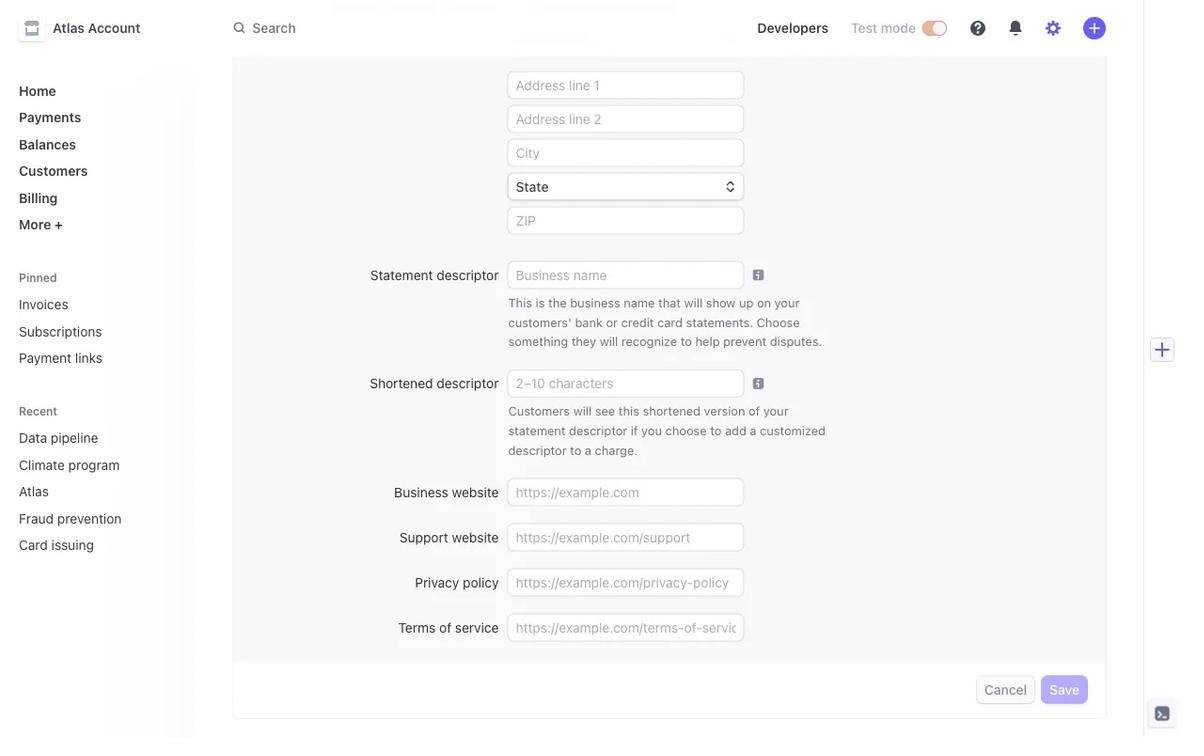 Task type: describe. For each thing, give the bounding box(es) containing it.
policy
[[463, 574, 499, 590]]

data
[[19, 430, 47, 446]]

Support website text field
[[508, 524, 743, 551]]

data pipeline link
[[11, 423, 155, 453]]

descriptor down see
[[569, 423, 627, 438]]

recent element
[[0, 423, 196, 560]]

they
[[571, 335, 596, 349]]

payment
[[19, 350, 72, 366]]

support website
[[400, 529, 499, 545]]

pinned
[[19, 271, 57, 284]]

that
[[658, 295, 681, 309]]

version
[[704, 404, 745, 418]]

mode
[[881, 20, 916, 36]]

links
[[75, 350, 102, 366]]

statement
[[508, 423, 566, 438]]

Business website text field
[[508, 479, 743, 505]]

business
[[570, 295, 620, 309]]

if
[[631, 423, 638, 438]]

invoices
[[19, 297, 68, 312]]

test
[[851, 20, 877, 36]]

+
[[54, 217, 63, 232]]

pipeline
[[51, 430, 98, 446]]

more +
[[19, 217, 63, 232]]

card
[[19, 537, 48, 553]]

recent
[[19, 405, 57, 418]]

developers
[[757, 20, 829, 36]]

customers link
[[11, 156, 181, 186]]

notifications image
[[1008, 21, 1023, 36]]

or
[[606, 315, 618, 329]]

recognize
[[621, 335, 677, 349]]

developers link
[[750, 13, 836, 43]]

atlas for atlas account
[[53, 20, 85, 36]]

terms of service
[[398, 620, 499, 635]]

0 horizontal spatial of
[[439, 620, 452, 635]]

fraud prevention link
[[11, 503, 155, 534]]

help image
[[971, 21, 986, 36]]

balances link
[[11, 129, 181, 159]]

add
[[725, 423, 747, 438]]

atlas link
[[11, 476, 155, 507]]

data pipeline
[[19, 430, 98, 446]]

shortened
[[370, 376, 433, 391]]

core navigation links element
[[11, 75, 181, 240]]

Terms of service text field
[[508, 614, 743, 641]]

search
[[252, 20, 296, 36]]

0 horizontal spatial a
[[585, 443, 592, 457]]

invoices link
[[11, 289, 181, 320]]

this
[[508, 295, 532, 309]]

Search search field
[[222, 11, 727, 45]]

pinned navigation links element
[[11, 262, 185, 373]]

customers will see this shortened version of your statement descriptor if you choose to add a customized descriptor to a charge.
[[508, 404, 826, 457]]

your inside customers will see this shortened version of your statement descriptor if you choose to add a customized descriptor to a charge.
[[763, 404, 789, 418]]

credit
[[621, 315, 654, 329]]

City text field
[[508, 140, 743, 166]]

customized
[[760, 423, 826, 438]]

balances
[[19, 136, 76, 152]]

help
[[696, 335, 720, 349]]

payments
[[19, 110, 81, 125]]

card issuing
[[19, 537, 94, 553]]

atlas account
[[53, 20, 140, 36]]

business website
[[394, 484, 499, 500]]

the
[[548, 295, 567, 309]]

subscriptions link
[[11, 316, 181, 347]]

Address line 2 text field
[[508, 106, 743, 132]]

of inside customers will see this shortened version of your statement descriptor if you choose to add a customized descriptor to a charge.
[[749, 404, 760, 418]]

climate
[[19, 457, 65, 473]]

customers'
[[508, 315, 572, 329]]

statement
[[370, 267, 433, 283]]

shortened descriptor
[[370, 376, 499, 391]]

card issuing link
[[11, 530, 155, 560]]

bank
[[575, 315, 603, 329]]

0 vertical spatial a
[[750, 423, 757, 438]]

on
[[757, 295, 771, 309]]

to inside the this is the business name that will show up on your customers' bank or credit card statements. choose something they will recognize to help prevent disputes.
[[681, 335, 692, 349]]

business
[[394, 484, 448, 500]]



Task type: locate. For each thing, give the bounding box(es) containing it.
climate program
[[19, 457, 120, 473]]

1 website from the top
[[452, 484, 499, 500]]

1 vertical spatial to
[[710, 423, 722, 438]]

of
[[749, 404, 760, 418], [439, 620, 452, 635]]

Shortened descriptor text field
[[508, 371, 743, 397]]

0 vertical spatial to
[[681, 335, 692, 349]]

Address line 1 text field
[[508, 72, 743, 98]]

atlas inside "button"
[[53, 20, 85, 36]]

1 vertical spatial a
[[585, 443, 592, 457]]

2 website from the top
[[452, 529, 499, 545]]

website up support website
[[452, 484, 499, 500]]

service
[[455, 620, 499, 635]]

more
[[19, 217, 51, 232]]

privacy policy
[[415, 574, 499, 590]]

account
[[88, 20, 140, 36]]

program
[[68, 457, 120, 473]]

0 vertical spatial will
[[684, 295, 703, 309]]

will right that
[[684, 295, 703, 309]]

payment links link
[[11, 343, 181, 373]]

1 horizontal spatial of
[[749, 404, 760, 418]]

ZIP text field
[[508, 207, 743, 234]]

2 horizontal spatial will
[[684, 295, 703, 309]]

0 horizontal spatial customers
[[19, 163, 88, 179]]

0 vertical spatial your
[[775, 295, 800, 309]]

is
[[536, 295, 545, 309]]

recent navigation links element
[[0, 396, 196, 560]]

your up customized
[[763, 404, 789, 418]]

Privacy policy text field
[[508, 569, 743, 596]]

payment links
[[19, 350, 102, 366]]

privacy
[[415, 574, 459, 590]]

terms
[[398, 620, 436, 635]]

1 vertical spatial atlas
[[19, 484, 49, 499]]

statements.
[[686, 315, 753, 329]]

show
[[706, 295, 736, 309]]

up
[[739, 295, 754, 309]]

customers inside customers will see this shortened version of your statement descriptor if you choose to add a customized descriptor to a charge.
[[508, 404, 570, 418]]

Search text field
[[222, 11, 727, 45]]

name
[[624, 295, 655, 309]]

home
[[19, 83, 56, 98]]

prevent
[[723, 335, 767, 349]]

issuing
[[51, 537, 94, 553]]

will inside customers will see this shortened version of your statement descriptor if you choose to add a customized descriptor to a charge.
[[573, 404, 592, 418]]

climate program link
[[11, 450, 155, 480]]

something
[[508, 335, 568, 349]]

payments link
[[11, 102, 181, 133]]

website up the policy
[[452, 529, 499, 545]]

atlas left account
[[53, 20, 85, 36]]

will
[[684, 295, 703, 309], [600, 335, 618, 349], [573, 404, 592, 418]]

2 horizontal spatial to
[[710, 423, 722, 438]]

settings image
[[1046, 21, 1061, 36]]

save button
[[1042, 677, 1087, 703]]

1 horizontal spatial atlas
[[53, 20, 85, 36]]

customers
[[19, 163, 88, 179], [508, 404, 570, 418]]

2 vertical spatial will
[[573, 404, 592, 418]]

atlas inside recent element
[[19, 484, 49, 499]]

fraud
[[19, 511, 54, 526]]

customers inside core navigation links element
[[19, 163, 88, 179]]

fraud prevention
[[19, 511, 122, 526]]

test mode
[[851, 20, 916, 36]]

support
[[400, 529, 448, 545]]

card
[[657, 315, 683, 329]]

0 vertical spatial atlas
[[53, 20, 85, 36]]

customers up statement
[[508, 404, 570, 418]]

this is the business name that will show up on your customers' bank or credit card statements. choose something they will recognize to help prevent disputes.
[[508, 295, 822, 349]]

will down or
[[600, 335, 618, 349]]

choose
[[757, 315, 800, 329]]

1 horizontal spatial will
[[600, 335, 618, 349]]

subscriptions
[[19, 324, 102, 339]]

save
[[1050, 682, 1080, 697]]

will left see
[[573, 404, 592, 418]]

atlas for atlas
[[19, 484, 49, 499]]

this
[[619, 404, 639, 418]]

to
[[681, 335, 692, 349], [710, 423, 722, 438], [570, 443, 581, 457]]

2 vertical spatial to
[[570, 443, 581, 457]]

1 vertical spatial customers
[[508, 404, 570, 418]]

statement descriptor
[[370, 267, 499, 283]]

a right add
[[750, 423, 757, 438]]

0 vertical spatial of
[[749, 404, 760, 418]]

0 horizontal spatial to
[[570, 443, 581, 457]]

your inside the this is the business name that will show up on your customers' bank or credit card statements. choose something they will recognize to help prevent disputes.
[[775, 295, 800, 309]]

pinned element
[[11, 289, 181, 373]]

customers down the balances
[[19, 163, 88, 179]]

descriptor
[[437, 267, 499, 283], [437, 376, 499, 391], [569, 423, 627, 438], [508, 443, 567, 457]]

you
[[641, 423, 662, 438]]

to left add
[[710, 423, 722, 438]]

0 vertical spatial website
[[452, 484, 499, 500]]

charge.
[[595, 443, 638, 457]]

prevention
[[57, 511, 122, 526]]

website for support website
[[452, 529, 499, 545]]

Statement descriptor text field
[[508, 262, 743, 288]]

1 horizontal spatial a
[[750, 423, 757, 438]]

0 horizontal spatial will
[[573, 404, 592, 418]]

1 vertical spatial will
[[600, 335, 618, 349]]

1 vertical spatial website
[[452, 529, 499, 545]]

descriptor down statement
[[508, 443, 567, 457]]

atlas up fraud
[[19, 484, 49, 499]]

your
[[775, 295, 800, 309], [763, 404, 789, 418]]

your up choose
[[775, 295, 800, 309]]

customers for customers will see this shortened version of your statement descriptor if you choose to add a customized descriptor to a charge.
[[508, 404, 570, 418]]

atlas account button
[[19, 15, 159, 41]]

a left charge.
[[585, 443, 592, 457]]

shortened
[[643, 404, 701, 418]]

1 horizontal spatial to
[[681, 335, 692, 349]]

of right terms
[[439, 620, 452, 635]]

billing
[[19, 190, 58, 205]]

0 horizontal spatial atlas
[[19, 484, 49, 499]]

billing link
[[11, 182, 181, 213]]

to left help
[[681, 335, 692, 349]]

website for business website
[[452, 484, 499, 500]]

1 horizontal spatial customers
[[508, 404, 570, 418]]

home link
[[11, 75, 181, 106]]

of right version
[[749, 404, 760, 418]]

disputes.
[[770, 335, 822, 349]]

website
[[452, 484, 499, 500], [452, 529, 499, 545]]

descriptor right statement at the left top
[[437, 267, 499, 283]]

0 vertical spatial customers
[[19, 163, 88, 179]]

customers for customers
[[19, 163, 88, 179]]

1 vertical spatial of
[[439, 620, 452, 635]]

a
[[750, 423, 757, 438], [585, 443, 592, 457]]

to left charge.
[[570, 443, 581, 457]]

see
[[595, 404, 615, 418]]

1 vertical spatial your
[[763, 404, 789, 418]]

optional
[[447, 0, 493, 13]]

descriptor right shortened
[[437, 376, 499, 391]]

choose
[[665, 423, 707, 438]]



Task type: vqa. For each thing, say whether or not it's contained in the screenshot.
Support website text field
yes



